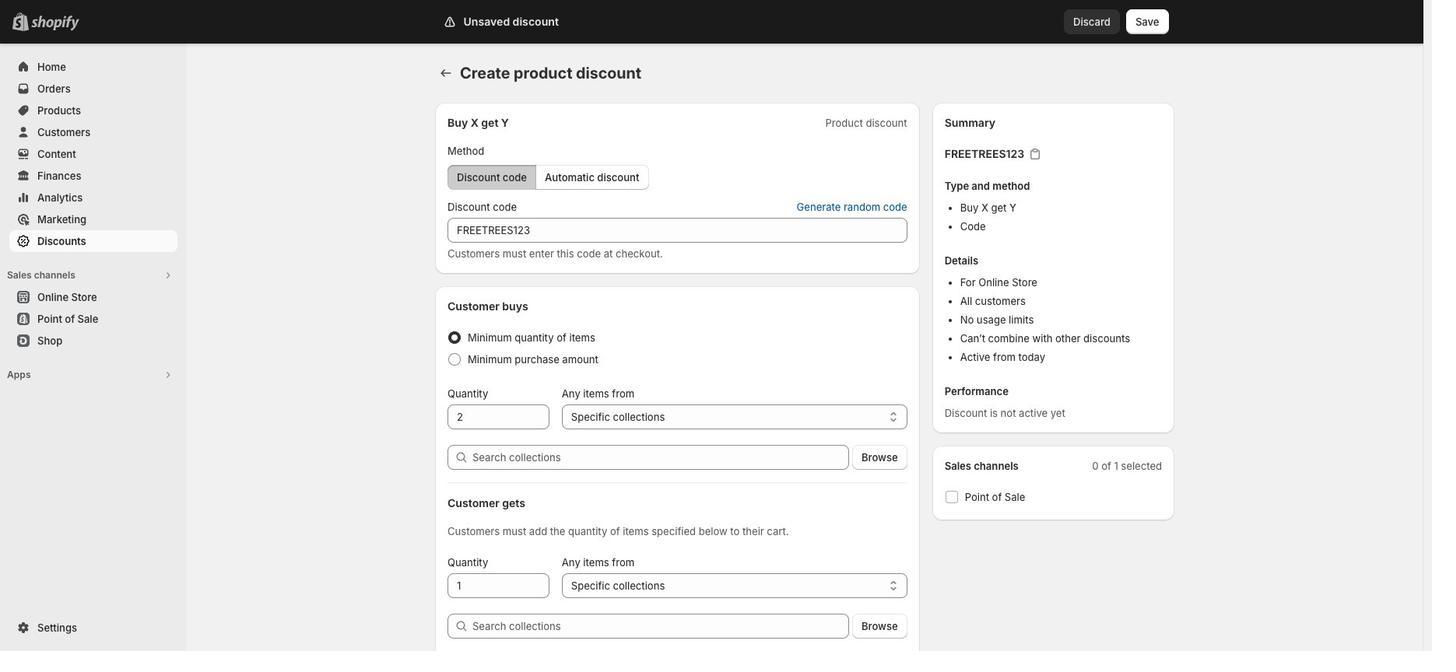 Task type: vqa. For each thing, say whether or not it's contained in the screenshot.
text box
yes



Task type: locate. For each thing, give the bounding box(es) containing it.
Search collections text field
[[473, 445, 849, 470]]

None text field
[[448, 218, 907, 243], [448, 405, 549, 430], [448, 218, 907, 243], [448, 405, 549, 430]]

None text field
[[448, 574, 549, 599]]



Task type: describe. For each thing, give the bounding box(es) containing it.
shopify image
[[31, 16, 79, 31]]

Search collections text field
[[473, 614, 849, 639]]



